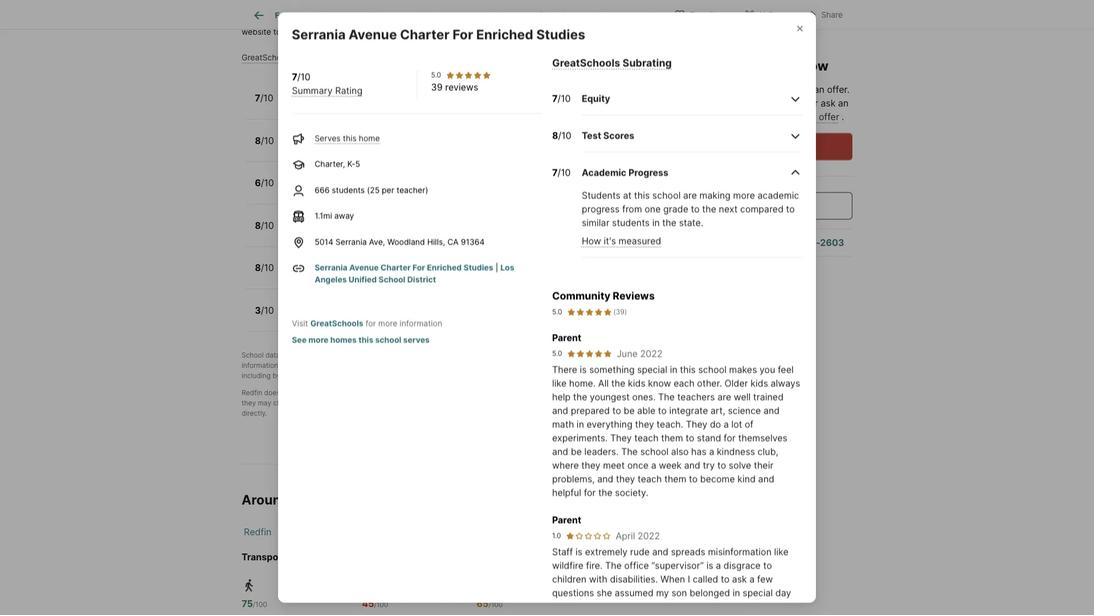 Task type: describe. For each thing, give the bounding box(es) containing it.
see more homes this school serves link
[[292, 335, 430, 345]]

is right staff
[[576, 546, 583, 557]]

5 inside serrania avenue charter for enriched studies dialog
[[355, 159, 360, 169]]

#104
[[424, 552, 447, 563]]

8 inside woodland hills charter academy public, 6-8 • serves this home • 0.7mi
[[323, 185, 328, 195]]

and left try
[[684, 460, 700, 471]]

a inside button
[[750, 200, 755, 211]]

home inside taft charter high charter, 9-12 • serves this home • 1.6mi
[[390, 270, 411, 280]]

enriched for serrania avenue charter for enriched studies
[[476, 26, 533, 42]]

and up redfin does not endorse or guarantee this information.
[[319, 372, 331, 380]]

2 vertical spatial more
[[309, 335, 329, 345]]

8 inside serrania avenue charter for enriched studies dialog
[[552, 130, 558, 141]]

service
[[444, 389, 468, 397]]

2 kids from the left
[[751, 378, 768, 389]]

the down grade
[[662, 217, 677, 228]]

los angeles unified school district link
[[315, 263, 514, 284]]

the down know
[[658, 391, 675, 402]]

anyway inside . you can request a tour anyway or ask
[[774, 98, 807, 109]]

woodland hills's enrollment policy is not based solely on geography.
[[242, 15, 509, 25]]

makes
[[729, 364, 757, 375]]

12 up the 91364
[[480, 215, 490, 226]]

a up called
[[716, 560, 721, 571]]

greatschools subrating link
[[552, 56, 672, 69]]

rating inside 7 /10 summary rating
[[335, 85, 363, 96]]

(818)
[[772, 237, 796, 248]]

has inside 'staff is extremely rude and spreads misinformation like wildfire fire. the office "supervisor" is a disgrace to children with disabilities. when i called to ask a few questions she assumed my son belonged in special day class because he has an iep. someone that is in a school position talking to parents in 2022 should be'
[[629, 601, 644, 612]]

, a nonprofit organization. redfin recommends buyers and renters use greatschools information and ratings as a
[[242, 351, 644, 370]]

making
[[700, 190, 731, 201]]

in up each
[[670, 364, 678, 375]]

and down help
[[552, 405, 568, 416]]

visit
[[292, 319, 308, 328]]

rating 5.0 out of 5 element for june 2022
[[567, 349, 612, 358]]

and down ,
[[366, 362, 378, 370]]

7 /10 for charter, k-5 • serves this home • 1.1mi
[[255, 93, 273, 104]]

and up 'where'
[[552, 446, 568, 457]]

3 /10 public, 9-12 • choice school • 5.7mi
[[255, 305, 423, 322]]

2022 for june 2022
[[640, 348, 663, 359]]

is right that
[[741, 601, 748, 612]]

8 for sherman oaks center for enriched studies
[[255, 135, 261, 146]]

a right once
[[651, 460, 656, 471]]

/100 for 45
[[374, 601, 388, 609]]

/10 down greatschools summary rating link
[[260, 93, 273, 104]]

including
[[242, 372, 271, 380]]

2022 inside 'staff is extremely rude and spreads misinformation like wildfire fire. the office "supervisor" is a disgrace to children with disabilities. when i called to ask a few questions she assumed my son belonged in special day class because he has an iep. someone that is in a school position talking to parents in 2022 should be'
[[677, 615, 699, 616]]

and right kind
[[758, 473, 774, 484]]

school inside first step, and conduct their own investigation to determine their desired schools or school districts, including by contacting and visiting the schools themselves.
[[605, 362, 626, 370]]

1 horizontal spatial their
[[527, 362, 541, 370]]

0 vertical spatial summary
[[295, 53, 330, 63]]

"supervisor"
[[652, 560, 704, 571]]

you
[[760, 364, 775, 375]]

should
[[701, 615, 730, 616]]

children
[[552, 574, 587, 585]]

serrania for serrania avenue charter for enriched studies
[[292, 26, 346, 42]]

/10 inside 7 /10 summary rating
[[297, 71, 311, 82]]

favorite
[[690, 10, 720, 20]]

they down able
[[635, 419, 654, 430]]

based
[[401, 15, 425, 25]]

(39)
[[613, 308, 627, 316]]

school service boundaries are intended to be used as a reference only; they may change and are not
[[242, 389, 650, 407]]

offer for backup
[[819, 111, 839, 123]]

now
[[802, 57, 829, 73]]

and up desired
[[548, 351, 560, 360]]

5.0 for june 2022
[[552, 349, 562, 358]]

avenue for serrania avenue charter for enriched studies
[[349, 26, 397, 42]]

75 /100
[[242, 599, 267, 610]]

school for school data is provided by greatschools
[[242, 351, 264, 360]]

for for serrania avenue charter for enriched studies |
[[413, 263, 425, 272]]

near
[[310, 552, 331, 563]]

public, inside woodland hills charter academy public, 6-8 • serves this home • 0.7mi
[[287, 185, 312, 195]]

redfin for redfin does not endorse or guarantee this information.
[[242, 389, 262, 397]]

older
[[725, 378, 748, 389]]

1 horizontal spatial schools
[[370, 372, 395, 380]]

charter for serrania avenue charter for enriched studies charter, k-5 • serves this home • 1.1mi
[[362, 88, 397, 99]]

0 vertical spatial them
[[661, 432, 683, 443]]

april 2022
[[616, 530, 660, 541]]

x-out button
[[734, 3, 791, 26]]

12 down balboa
[[322, 228, 331, 237]]

charter for woodland hills charter academy public, 6-8 • serves this home • 0.7mi
[[355, 173, 390, 184]]

a right ,
[[377, 351, 380, 360]]

burbank
[[363, 552, 400, 563]]

community
[[552, 290, 610, 302]]

property
[[371, 10, 404, 20]]

on
[[452, 15, 461, 25]]

parent for there
[[552, 332, 581, 343]]

because
[[577, 601, 613, 612]]

this inside taft charter high charter, 9-12 • serves this home • 1.6mi
[[374, 270, 388, 280]]

redfin inside ", a nonprofit organization. redfin recommends buyers and renters use greatschools information and ratings as a"
[[457, 351, 478, 360]]

is up called
[[707, 560, 713, 571]]

7 inside 7 /10 summary rating
[[292, 71, 297, 82]]

the down the making at the top of the page
[[702, 204, 716, 215]]

to down academic
[[786, 204, 795, 215]]

not inside this home may not be allowing tours right now
[[774, 41, 796, 57]]

9- inside taft charter high charter, 9-12 • serves this home • 1.6mi
[[319, 270, 328, 280]]

0.7mi
[[411, 185, 431, 195]]

june
[[617, 348, 638, 359]]

balboa
[[310, 215, 340, 226]]

and down 'meet'
[[597, 473, 614, 484]]

math
[[552, 419, 574, 430]]

is inside there is something special in this school makes you feel like home. all the kids know each other. older kids always help the youngest ones. the teachers are well trained and prepared to be able to integrate art, science and math in everything they teach. they do a lot of experiments. they teach them to stand for themselves and be leaders. the school also has a kindness club, where they meet once a week and try to solve their problems, and they teach them to become kind and helpful for the society.
[[580, 364, 587, 375]]

nonprofit
[[382, 351, 412, 360]]

(25
[[367, 185, 380, 195]]

greatschools up equity
[[552, 56, 620, 69]]

disgrace
[[724, 560, 761, 571]]

a down few
[[761, 601, 766, 612]]

public, inside sherman oaks center for enriched studies public, 4-12 • choice school • 3.6mi
[[287, 143, 312, 152]]

kindness
[[717, 446, 755, 457]]

they down leaders.
[[581, 460, 600, 471]]

summary rating link
[[292, 85, 363, 96]]

6 /10
[[255, 178, 274, 189]]

he
[[616, 601, 627, 612]]

question
[[757, 200, 796, 211]]

school inside students at this school are making more academic progress from one grade to the next compared to similar students in the state.
[[652, 190, 681, 201]]

all
[[598, 378, 609, 389]]

and inside 'staff is extremely rude and spreads misinformation like wildfire fire. the office "supervisor" is a disgrace to children with disabilities. when i called to ask a few questions she assumed my son belonged in special day class because he has an iep. someone that is in a school position talking to parents in 2022 should be'
[[652, 546, 669, 557]]

the inside guaranteed to be accurate. to verify school enrollment eligibility, contact the school district directly.
[[575, 399, 586, 407]]

are inside students at this school are making more academic progress from one grade to the next compared to similar students in the state.
[[683, 190, 697, 201]]

greatschools down website
[[242, 53, 292, 63]]

high
[[343, 258, 364, 269]]

to inside school service boundaries are intended to be used as a reference only; they may change and are not
[[550, 389, 557, 397]]

leaders.
[[584, 446, 619, 457]]

to up 'state.'
[[691, 204, 700, 215]]

are left intended
[[508, 389, 518, 397]]

compared
[[740, 204, 784, 215]]

about
[[701, 111, 726, 123]]

woodland for hills's
[[242, 15, 281, 25]]

information inside ", a nonprofit organization. redfin recommends buyers and renters use greatschools information and ratings as a"
[[242, 362, 278, 370]]

are down the endorse
[[313, 399, 323, 407]]

1 horizontal spatial an
[[814, 84, 825, 95]]

for for serrania avenue charter for enriched studies charter, k-5 • serves this home • 1.1mi
[[399, 88, 413, 99]]

studies for serrania avenue charter for enriched studies charter, k-5 • serves this home • 1.1mi
[[457, 88, 491, 99]]

to down he
[[620, 615, 629, 616]]

seller
[[693, 84, 716, 95]]

ave,
[[369, 237, 385, 247]]

schools inside please check the school district website to see all schools serving this home.
[[309, 27, 338, 37]]

stand
[[697, 432, 721, 443]]

to down youngest
[[613, 405, 621, 416]]

k- inside serrania avenue charter for enriched studies charter, k-5 • serves this home • 1.1mi
[[319, 100, 327, 110]]

1 vertical spatial them
[[664, 473, 687, 484]]

serrania avenue charter for enriched studies charter, k-5 • serves this home • 1.1mi
[[287, 88, 491, 110]]

home inside serrania avenue charter for enriched studies dialog
[[359, 133, 380, 143]]

serves inside woodland hills charter academy public, 6-8 • serves this home • 0.7mi
[[337, 185, 363, 195]]

a down stand
[[709, 446, 714, 457]]

k- inside serrania avenue charter for enriched studies dialog
[[347, 159, 355, 169]]

in right that
[[751, 601, 758, 612]]

/10 left equity
[[558, 93, 571, 104]]

for for serrania avenue charter for enriched studies
[[453, 26, 473, 42]]

1 vertical spatial more
[[378, 319, 397, 328]]

history
[[492, 10, 518, 20]]

for for sherman oaks center for enriched studies public, 4-12 • choice school • 3.6mi
[[387, 130, 401, 141]]

special inside there is something special in this school makes you feel like home. all the kids know each other. older kids always help the youngest ones. the teachers are well trained and prepared to be able to integrate art, science and math in everything they teach. they do a lot of experiments. they teach them to stand for themselves and be leaders. the school also has a kindness club, where they meet once a week and try to solve their problems, and they teach them to become kind and helpful for the society.
[[637, 364, 667, 375]]

can
[[693, 98, 708, 109]]

ratings
[[294, 362, 316, 370]]

test
[[582, 130, 601, 141]]

overview
[[315, 10, 350, 20]]

once
[[627, 460, 649, 471]]

3
[[255, 305, 261, 316]]

their inside there is something special in this school makes you feel like home. all the kids know each other. older kids always help the youngest ones. the teachers are well trained and prepared to be able to integrate art, science and math in everything they teach. they do a lot of experiments. they teach them to stand for themselves and be leaders. the school also has a kindness club, where they meet once a week and try to solve their problems, and they teach them to become kind and helpful for the society.
[[754, 460, 774, 471]]

greatschools up "homes"
[[310, 319, 363, 328]]

talking
[[589, 615, 618, 616]]

homes
[[330, 335, 357, 345]]

not up change
[[282, 389, 293, 397]]

in up experiments. at the right bottom of page
[[577, 419, 584, 430]]

charter, inside serrania avenue charter for enriched studies dialog
[[315, 159, 345, 169]]

buyers
[[524, 351, 546, 360]]

avenue for serrania avenue charter for enriched studies charter, k-5 • serves this home • 1.1mi
[[326, 88, 360, 99]]

guaranteed to be accurate. to verify school enrollment eligibility, contact the school district directly.
[[242, 399, 633, 418]]

all
[[299, 27, 307, 37]]

may inside school service boundaries are intended to be used as a reference only; they may change and are not
[[258, 399, 271, 407]]

disabilities.
[[610, 574, 658, 585]]

academic progress
[[582, 167, 669, 178]]

to right called
[[721, 574, 730, 585]]

few
[[757, 574, 773, 585]]

(818) 646-2603
[[772, 237, 844, 248]]

5.7mi inside the lake balboa college preparatory magnet k-12 public, k-12 • choice school • 5.7mi
[[402, 228, 422, 237]]

a left the first
[[328, 362, 332, 370]]

7 /10 for students at this school are making more academic progress from one grade to the next compared to similar students in the state.
[[552, 167, 571, 178]]

7 /10 left equity
[[552, 93, 571, 104]]

themselves.
[[397, 372, 436, 380]]

district
[[407, 275, 436, 284]]

college
[[342, 215, 377, 226]]

k- up the 91364
[[470, 215, 480, 226]]

1 vertical spatial for
[[724, 432, 736, 443]]

serrania up 'high'
[[336, 237, 367, 247]]

check
[[536, 15, 559, 25]]

are inside there is something special in this school makes you feel like home. all the kids know each other. older kids always help the youngest ones. the teachers are well trained and prepared to be able to integrate art, science and math in everything they teach. they do a lot of experiments. they teach them to stand for themselves and be leaders. the school also has a kindness club, where they meet once a week and try to solve their problems, and they teach them to become kind and helpful for the society.
[[718, 391, 731, 402]]

or inside first step, and conduct their own investigation to determine their desired schools or school districts, including by contacting and visiting the schools themselves.
[[596, 362, 603, 370]]

school inside the lake balboa college preparatory magnet k-12 public, k-12 • choice school • 5.7mi
[[368, 228, 393, 237]]

students inside students at this school are making more academic progress from one grade to the next compared to similar students in the state.
[[612, 217, 650, 228]]

/10 left academic
[[558, 167, 571, 178]]

/10 left 6-
[[261, 178, 274, 189]]

public, inside the lake balboa college preparatory magnet k-12 public, k-12 • choice school • 5.7mi
[[287, 228, 312, 237]]

son
[[672, 587, 687, 598]]

there
[[552, 364, 577, 375]]

2022 for april 2022
[[638, 530, 660, 541]]

0 horizontal spatial students
[[332, 185, 365, 195]]

school inside "los angeles unified school district"
[[379, 275, 405, 284]]

students
[[582, 190, 621, 201]]

everything
[[587, 419, 633, 430]]

home inside serrania avenue charter for enriched studies charter, k-5 • serves this home • 1.1mi
[[385, 100, 407, 110]]

the up once
[[621, 446, 638, 457]]

from
[[622, 204, 642, 215]]

1.1mi away
[[315, 211, 354, 221]]

to up teach.
[[658, 405, 667, 416]]

also
[[671, 446, 689, 457]]

to up also
[[686, 432, 695, 443]]

this inside students at this school are making more academic progress from one grade to the next compared to similar students in the state.
[[634, 190, 650, 201]]

. inside an agent about submitting a backup offer .
[[842, 111, 844, 123]]

school up other.
[[698, 364, 727, 375]]

a left few
[[750, 574, 755, 585]]

next
[[719, 204, 738, 215]]

school down all on the right of page
[[588, 399, 609, 407]]

information inside serrania avenue charter for enriched studies dialog
[[400, 319, 442, 328]]

oaks
[[329, 130, 352, 141]]

be inside guaranteed to be accurate. to verify school enrollment eligibility, contact the school district directly.
[[385, 399, 393, 407]]

7 /10 summary rating
[[292, 71, 363, 96]]

the up reference
[[611, 378, 626, 389]]

be inside school service boundaries are intended to be used as a reference only; they may change and are not
[[559, 389, 567, 397]]

1 vertical spatial teach
[[638, 473, 662, 484]]

charter, inside serrania avenue charter for enriched studies charter, k-5 • serves this home • 1.1mi
[[287, 100, 317, 110]]

the up prepared
[[573, 391, 587, 402]]

as inside ", a nonprofit organization. redfin recommends buyers and renters use greatschools information and ratings as a"
[[318, 362, 326, 370]]

not inside school service boundaries are intended to be used as a reference only; they may change and are not
[[325, 399, 336, 407]]

this inside serrania avenue charter for enriched studies charter, k-5 • serves this home • 1.1mi
[[369, 100, 383, 110]]

8 /10 for taft charter high
[[255, 263, 274, 274]]

/10 left taft
[[261, 263, 274, 274]]

greatschools inside ", a nonprofit organization. redfin recommends buyers and renters use greatschools information and ratings as a"
[[600, 351, 644, 360]]

and down trained
[[764, 405, 780, 416]]

they inside school service boundaries are intended to be used as a reference only; they may change and are not
[[242, 399, 256, 407]]

in up that
[[733, 587, 740, 598]]

like inside there is something special in this school makes you feel like home. all the kids know each other. older kids always help the youngest ones. the teachers are well trained and prepared to be able to integrate art, science and math in everything they teach. they do a lot of experiments. they teach them to stand for themselves and be leaders. the school also has a kindness club, where they meet once a week and try to solve their problems, and they teach them to become kind and helpful for the society.
[[552, 378, 567, 389]]

/10 left "test"
[[558, 130, 571, 141]]

guaranteed
[[338, 399, 375, 407]]

one
[[645, 204, 661, 215]]

at
[[623, 190, 632, 201]]

is right policy
[[377, 15, 384, 25]]

0 vertical spatial for
[[366, 319, 376, 328]]

1 vertical spatial schools
[[569, 362, 594, 370]]

information.
[[380, 389, 418, 397]]

school data is provided by greatschools
[[242, 351, 373, 360]]

the inside first step, and conduct their own investigation to determine their desired schools or school districts, including by contacting and visiting the schools themselves.
[[358, 372, 368, 380]]

the up 'you'
[[674, 84, 691, 95]]

anyway inside button
[[776, 141, 810, 152]]

school up nonprofit
[[375, 335, 401, 345]]

right
[[768, 57, 799, 73]]

transportation
[[242, 552, 308, 563]]

1 horizontal spatial for
[[584, 487, 596, 498]]

ask inside 'staff is extremely rude and spreads misinformation like wildfire fire. the office "supervisor" is a disgrace to children with disabilities. when i called to ask a few questions she assumed my son belonged in special day class because he has an iep. someone that is in a school position talking to parents in 2022 should be'
[[732, 574, 747, 585]]

serves this home link
[[315, 133, 380, 143]]

woodland for hills
[[287, 173, 332, 184]]

8 /10 for lake balboa college preparatory magnet k-12
[[255, 220, 274, 231]]



Task type: vqa. For each thing, say whether or not it's contained in the screenshot.


Task type: locate. For each thing, give the bounding box(es) containing it.
0 horizontal spatial more
[[309, 335, 329, 345]]

0 horizontal spatial their
[[408, 362, 423, 370]]

woodland down 'preparatory'
[[387, 237, 425, 247]]

2022 up districts,
[[640, 348, 663, 359]]

an
[[814, 84, 825, 95], [838, 98, 849, 109], [647, 601, 657, 612]]

0 vertical spatial 9-
[[319, 270, 328, 280]]

0 vertical spatial home.
[[387, 27, 410, 37]]

they down integrate
[[686, 419, 708, 430]]

anyway down backup
[[776, 141, 810, 152]]

39 reviews
[[431, 81, 478, 92]]

666
[[315, 185, 330, 195]]

2 public, from the top
[[287, 185, 312, 195]]

1 vertical spatial as
[[587, 389, 594, 397]]

/10 up the data
[[261, 305, 274, 316]]

1 vertical spatial rating 5.0 out of 5 element
[[567, 307, 612, 317]]

change
[[273, 399, 297, 407]]

reviews
[[613, 290, 655, 302]]

2 horizontal spatial their
[[754, 460, 774, 471]]

0 vertical spatial tour
[[754, 98, 771, 109]]

an inside an agent about submitting a backup offer .
[[838, 98, 849, 109]]

them
[[661, 432, 683, 443], [664, 473, 687, 484]]

5014
[[315, 237, 333, 247]]

enriched for serrania avenue charter for enriched studies charter, k-5 • serves this home • 1.1mi
[[415, 88, 455, 99]]

summary
[[295, 53, 330, 63], [292, 85, 333, 96]]

0 horizontal spatial an
[[647, 601, 657, 612]]

1 horizontal spatial kids
[[751, 378, 768, 389]]

directly.
[[242, 409, 267, 418]]

for down on
[[453, 26, 473, 42]]

the right check
[[561, 15, 573, 25]]

as inside school service boundaries are intended to be used as a reference only; they may change and are not
[[587, 389, 594, 397]]

to left become
[[689, 473, 698, 484]]

like inside 'staff is extremely rude and spreads misinformation like wildfire fire. the office "supervisor" is a disgrace to children with disabilities. when i called to ask a few questions she assumed my son belonged in special day class because he has an iep. someone that is in a school position talking to parents in 2022 should be'
[[774, 546, 789, 557]]

parent for staff
[[552, 514, 581, 526]]

school up week at the bottom
[[640, 446, 669, 457]]

0 vertical spatial redfin
[[457, 351, 478, 360]]

0 vertical spatial schools
[[309, 27, 338, 37]]

hills,
[[427, 237, 445, 247]]

extremely
[[585, 546, 628, 557]]

0 horizontal spatial information
[[242, 362, 278, 370]]

ask inside . you can request a tour anyway or ask
[[821, 98, 836, 109]]

school inside 3 /10 public, 9-12 • choice school • 5.7mi
[[369, 313, 394, 322]]

0 vertical spatial special
[[637, 364, 667, 375]]

first
[[333, 362, 346, 370]]

0 vertical spatial students
[[332, 185, 365, 195]]

6-
[[314, 185, 323, 195]]

charter down 5014 serrania ave, woodland hills, ca 91364
[[381, 263, 411, 272]]

0 vertical spatial by
[[319, 351, 327, 360]]

an down now on the top right of page
[[814, 84, 825, 95]]

5.7mi inside 3 /10 public, 9-12 • choice school • 5.7mi
[[403, 313, 423, 322]]

and down the endorse
[[299, 399, 311, 407]]

an inside 'staff is extremely rude and spreads misinformation like wildfire fire. the office "supervisor" is a disgrace to children with disabilities. when i called to ask a few questions she assumed my son belonged in special day class because he has an iep. someone that is in a school position talking to parents in 2022 should be'
[[647, 601, 657, 612]]

club,
[[758, 446, 779, 457]]

see more homes this school serves
[[292, 335, 430, 345]]

/10
[[297, 71, 311, 82], [260, 93, 273, 104], [558, 93, 571, 104], [558, 130, 571, 141], [261, 135, 274, 146], [558, 167, 571, 178], [261, 178, 274, 189], [261, 220, 274, 231], [261, 263, 274, 274], [261, 305, 274, 316]]

something
[[589, 364, 635, 375]]

1 horizontal spatial woodland
[[287, 173, 332, 184]]

0 vertical spatial 5.0
[[431, 71, 441, 79]]

rude
[[630, 546, 650, 557]]

lake balboa college preparatory magnet k-12 public, k-12 • choice school • 5.7mi
[[287, 215, 490, 237]]

serrania for serrania avenue charter for enriched studies charter, k-5 • serves this home • 1.1mi
[[287, 88, 324, 99]]

home. inside there is something special in this school makes you feel like home. all the kids know each other. older kids always help the youngest ones. the teachers are well trained and prepared to be able to integrate art, science and math in everything they teach. they do a lot of experiments. they teach them to stand for themselves and be leaders. the school also has a kindness club, where they meet once a week and try to solve their problems, and they teach them to become kind and helpful for the society.
[[569, 378, 596, 389]]

parent up '1.0'
[[552, 514, 581, 526]]

this home may not be allowing tours right now
[[674, 41, 829, 73]]

serrania down greatschools summary rating link
[[287, 88, 324, 99]]

has up try
[[691, 446, 707, 457]]

overview tab
[[304, 2, 361, 29]]

1 horizontal spatial more
[[378, 319, 397, 328]]

teach down once
[[638, 473, 662, 484]]

tab list containing feed
[[242, 0, 639, 29]]

1 horizontal spatial may
[[744, 41, 771, 57]]

studies for serrania avenue charter for enriched studies |
[[464, 263, 493, 272]]

please
[[509, 15, 534, 25]]

they up the society.
[[616, 473, 635, 484]]

special inside 'staff is extremely rude and spreads misinformation like wildfire fire. the office "supervisor" is a disgrace to children with disabilities. when i called to ask a few questions she assumed my son belonged in special day class because he has an iep. someone that is in a school position talking to parents in 2022 should be'
[[743, 587, 773, 598]]

home. up used
[[569, 378, 596, 389]]

1 horizontal spatial home.
[[569, 378, 596, 389]]

enriched inside serrania avenue charter for enriched studies charter, k-5 • serves this home • 1.1mi
[[415, 88, 455, 99]]

8
[[552, 130, 558, 141], [255, 135, 261, 146], [323, 185, 328, 195], [255, 220, 261, 231], [255, 263, 261, 274]]

sherman
[[287, 130, 327, 141]]

students down from
[[612, 217, 650, 228]]

8 left taft
[[255, 263, 261, 274]]

choice inside the lake balboa college preparatory magnet k-12 public, k-12 • choice school • 5.7mi
[[340, 228, 366, 237]]

a left lot
[[724, 419, 729, 430]]

2 vertical spatial schools
[[370, 372, 395, 380]]

/10 left lake
[[261, 220, 274, 231]]

to inside first step, and conduct their own investigation to determine their desired schools or school districts, including by contacting and visiting the schools themselves.
[[484, 362, 490, 370]]

1 horizontal spatial students
[[612, 217, 650, 228]]

5.7mi
[[402, 228, 422, 237], [403, 313, 423, 322]]

0 vertical spatial enrollment
[[308, 15, 350, 25]]

charter, down taft
[[287, 270, 317, 280]]

0 vertical spatial avenue
[[349, 26, 397, 42]]

enrollment inside guaranteed to be accurate. to verify school enrollment eligibility, contact the school district directly.
[[480, 399, 515, 407]]

progress
[[582, 204, 620, 215]]

1 vertical spatial like
[[774, 546, 789, 557]]

school for school service boundaries are intended to be used as a reference only; they may change and are not
[[420, 389, 442, 397]]

greatschools
[[242, 53, 292, 63], [552, 56, 620, 69], [310, 319, 363, 328], [329, 351, 373, 360], [600, 351, 644, 360]]

/10 inside 3 /10 public, 9-12 • choice school • 5.7mi
[[261, 305, 274, 316]]

3 /100 from the left
[[489, 601, 503, 609]]

for
[[453, 26, 473, 42], [399, 88, 413, 99], [387, 130, 401, 141], [413, 263, 425, 272]]

organization.
[[414, 351, 455, 360]]

1 vertical spatial information
[[242, 362, 278, 370]]

65
[[477, 599, 489, 610]]

/100 inside the '65 /100'
[[489, 601, 503, 609]]

1 vertical spatial 5.0
[[552, 308, 562, 316]]

subrating
[[623, 56, 672, 69]]

position
[[552, 615, 586, 616]]

not
[[386, 15, 399, 25], [774, 41, 796, 57], [282, 389, 293, 397], [325, 399, 336, 407]]

5.0 for 39 reviews
[[431, 71, 441, 79]]

/100 inside the 75 /100
[[253, 601, 267, 609]]

state.
[[679, 217, 703, 228]]

district inside please check the school district website to see all schools serving this home.
[[603, 15, 629, 25]]

0 horizontal spatial ask
[[732, 574, 747, 585]]

schools tab
[[529, 2, 581, 29]]

in down one
[[652, 217, 660, 228]]

0 vertical spatial district
[[603, 15, 629, 25]]

8 for lake balboa college preparatory magnet k-12
[[255, 220, 261, 231]]

home inside woodland hills charter academy public, 6-8 • serves this home • 0.7mi
[[381, 185, 402, 195]]

1 vertical spatial enrollment
[[480, 399, 515, 407]]

1 vertical spatial woodland
[[287, 173, 332, 184]]

1 parent from the top
[[552, 332, 581, 343]]

0 vertical spatial .
[[847, 84, 850, 95]]

8 up "1.1mi away"
[[323, 185, 328, 195]]

0 vertical spatial like
[[552, 378, 567, 389]]

0 horizontal spatial has
[[629, 601, 644, 612]]

a inside . you can request a tour anyway or ask
[[746, 98, 752, 109]]

enriched for sherman oaks center for enriched studies public, 4-12 • choice school • 3.6mi
[[403, 130, 443, 141]]

week
[[659, 460, 682, 471]]

9- inside 3 /10 public, 9-12 • choice school • 5.7mi
[[314, 313, 323, 322]]

2 vertical spatial rating 5.0 out of 5 element
[[567, 349, 612, 358]]

1 vertical spatial school
[[242, 351, 264, 360]]

tour inside button
[[756, 141, 774, 152]]

parent
[[552, 332, 581, 343], [552, 514, 581, 526]]

0 horizontal spatial enrollment
[[308, 15, 350, 25]]

4 public, from the top
[[287, 313, 312, 322]]

magnet
[[434, 215, 468, 226]]

1 vertical spatial special
[[743, 587, 773, 598]]

0 vertical spatial has
[[719, 84, 734, 95]]

8 /10 for sherman oaks center for enriched studies
[[255, 135, 274, 146]]

be down experiments. at the right bottom of page
[[571, 446, 582, 457]]

home inside this home may not be allowing tours right now
[[705, 41, 741, 57]]

school down service
[[457, 399, 479, 407]]

2 /100 from the left
[[374, 601, 388, 609]]

charter for serrania avenue charter for enriched studies
[[400, 26, 450, 42]]

choice inside sherman oaks center for enriched studies public, 4-12 • choice school • 3.6mi
[[340, 143, 367, 152]]

for inside serrania avenue charter for enriched studies element
[[453, 26, 473, 42]]

be left able
[[624, 405, 635, 416]]

climate tab
[[581, 2, 630, 29]]

school up grade
[[652, 190, 681, 201]]

test scores
[[582, 130, 634, 141]]

serrania avenue charter for enriched studies dialog
[[278, 12, 816, 616]]

youngest
[[590, 391, 630, 402]]

and
[[548, 351, 560, 360], [280, 362, 292, 370], [366, 362, 378, 370], [319, 372, 331, 380], [299, 399, 311, 407], [552, 405, 568, 416], [764, 405, 780, 416], [552, 446, 568, 457], [684, 460, 700, 471], [597, 473, 614, 484], [758, 473, 774, 484], [652, 546, 669, 557]]

tab list
[[242, 0, 639, 29]]

0 vertical spatial offer
[[827, 84, 847, 95]]

1 vertical spatial offer
[[819, 111, 839, 123]]

greatschools up step,
[[329, 351, 373, 360]]

1 vertical spatial tour
[[756, 141, 774, 152]]

charter
[[400, 26, 450, 42], [362, 88, 397, 99], [355, 173, 390, 184], [307, 258, 341, 269], [381, 263, 411, 272]]

0 horizontal spatial or
[[323, 389, 329, 397]]

rating
[[332, 53, 356, 63], [335, 85, 363, 96]]

studies
[[536, 26, 585, 42], [457, 88, 491, 99], [445, 130, 479, 141], [464, 263, 493, 272]]

avenue down the 'woodland hills's enrollment policy is not based solely on geography.'
[[349, 26, 397, 42]]

1 horizontal spatial or
[[596, 362, 603, 370]]

ask down disgrace at the bottom right of the page
[[732, 574, 747, 585]]

serves inside serrania avenue charter for enriched studies dialog
[[315, 133, 341, 143]]

investigation
[[441, 362, 482, 370]]

12 inside sherman oaks center for enriched studies public, 4-12 • choice school • 3.6mi
[[323, 143, 331, 152]]

already
[[737, 84, 769, 95]]

2022 down someone at the right bottom of page
[[677, 615, 699, 616]]

2 vertical spatial 5.0
[[552, 349, 562, 358]]

0 horizontal spatial 5
[[327, 100, 332, 110]]

1 vertical spatial home.
[[569, 378, 596, 389]]

0 horizontal spatial special
[[637, 364, 667, 375]]

1 vertical spatial choice
[[340, 228, 366, 237]]

2 vertical spatial for
[[584, 487, 596, 498]]

0 horizontal spatial kids
[[628, 378, 646, 389]]

/100 inside 45 /100
[[374, 601, 388, 609]]

home. inside please check the school district website to see all schools serving this home.
[[387, 27, 410, 37]]

2 vertical spatial or
[[323, 389, 329, 397]]

they up directly.
[[242, 399, 256, 407]]

2 horizontal spatial school
[[420, 389, 442, 397]]

1 /100 from the left
[[253, 601, 267, 609]]

woodland inside woodland hills charter academy public, 6-8 • serves this home • 0.7mi
[[287, 173, 332, 184]]

serves
[[403, 335, 430, 345]]

4-
[[314, 143, 323, 152]]

a inside school service boundaries are intended to be used as a reference only; they may change and are not
[[596, 389, 600, 397]]

has inside there is something special in this school makes you feel like home. all the kids know each other. older kids always help the youngest ones. the teachers are well trained and prepared to be able to integrate art, science and math in everything they teach. they do a lot of experiments. they teach them to stand for themselves and be leaders. the school also has a kindness club, where they meet once a week and try to solve their problems, and they teach them to become kind and helpful for the society.
[[691, 446, 707, 457]]

serrania up angeles
[[315, 263, 347, 272]]

1 horizontal spatial 5
[[355, 159, 360, 169]]

woodland up 6-
[[287, 173, 332, 184]]

charter, k-5
[[315, 159, 360, 169]]

summary inside 7 /10 summary rating
[[292, 85, 333, 96]]

and up the contacting at bottom left
[[280, 362, 292, 370]]

charter, inside taft charter high charter, 9-12 • serves this home • 1.6mi
[[287, 270, 317, 280]]

is right the data
[[282, 351, 287, 360]]

more up see more homes this school serves link at the left of page
[[378, 319, 397, 328]]

enrollment down boundaries
[[480, 399, 515, 407]]

is down use
[[580, 364, 587, 375]]

grade
[[663, 204, 688, 215]]

or inside . you can request a tour anyway or ask
[[809, 98, 818, 109]]

1 horizontal spatial /100
[[374, 601, 388, 609]]

to up contact
[[550, 389, 557, 397]]

12
[[323, 143, 331, 152], [480, 215, 490, 226], [322, 228, 331, 237], [328, 270, 337, 280], [323, 313, 331, 322]]

special down few
[[743, 587, 773, 598]]

1 vertical spatial ask
[[732, 574, 747, 585]]

choice up see more homes this school serves
[[340, 313, 367, 322]]

charter inside serrania avenue charter for enriched studies charter, k-5 • serves this home • 1.1mi
[[362, 88, 397, 99]]

0 vertical spatial they
[[686, 419, 708, 430]]

an up backup offer link
[[838, 98, 849, 109]]

kids down you
[[751, 378, 768, 389]]

enriched
[[476, 26, 533, 42], [415, 88, 455, 99], [403, 130, 443, 141], [427, 263, 462, 272]]

school down center
[[369, 143, 394, 152]]

1 vertical spatial 2022
[[638, 530, 660, 541]]

the down used
[[575, 399, 586, 407]]

not up "right"
[[774, 41, 796, 57]]

more inside students at this school are making more academic progress from one grade to the next compared to similar students in the state.
[[733, 190, 755, 201]]

districts,
[[628, 362, 656, 370]]

and inside school service boundaries are intended to be used as a reference only; they may change and are not
[[299, 399, 311, 407]]

5.7mi down 'preparatory'
[[402, 228, 422, 237]]

redfin for redfin
[[244, 527, 271, 538]]

5 up woodland hills charter academy public, 6-8 • serves this home • 0.7mi
[[355, 159, 360, 169]]

property details tab
[[361, 2, 442, 29]]

0 vertical spatial more
[[733, 190, 755, 201]]

5 inside serrania avenue charter for enriched studies charter, k-5 • serves this home • 1.1mi
[[327, 100, 332, 110]]

staff is extremely rude and spreads misinformation like wildfire fire. the office "supervisor" is a disgrace to children with disabilities. when i called to ask a few questions she assumed my son belonged in special day class because he has an iep. someone that is in a school position talking to parents in 2022 should be
[[552, 546, 800, 616]]

0 vertical spatial ask
[[821, 98, 836, 109]]

to inside guaranteed to be accurate. to verify school enrollment eligibility, contact the school district directly.
[[377, 399, 383, 407]]

rating 5.0 out of 5 element for 39 reviews
[[446, 70, 491, 80]]

ask up backup offer link
[[821, 98, 836, 109]]

1 vertical spatial parent
[[552, 514, 581, 526]]

0 vertical spatial school
[[379, 275, 405, 284]]

/100 for 75
[[253, 601, 267, 609]]

1 horizontal spatial by
[[319, 351, 327, 360]]

angeles
[[315, 275, 347, 284]]

charter inside woodland hills charter academy public, 6-8 • serves this home • 0.7mi
[[355, 173, 390, 184]]

serrania down overview
[[292, 26, 346, 42]]

1 kids from the left
[[628, 378, 646, 389]]

redfin link
[[244, 527, 271, 538]]

more
[[733, 190, 755, 201], [378, 319, 397, 328], [309, 335, 329, 345]]

serrania for serrania avenue charter for enriched studies |
[[315, 263, 347, 272]]

0 vertical spatial may
[[744, 41, 771, 57]]

accurate.
[[395, 399, 426, 407]]

12 inside taft charter high charter, 9-12 • serves this home • 1.6mi
[[328, 270, 337, 280]]

offer down now on the top right of page
[[827, 84, 847, 95]]

like
[[552, 378, 567, 389], [774, 546, 789, 557]]

/100 for 65
[[489, 601, 503, 609]]

offer inside an agent about submitting a backup offer .
[[819, 111, 839, 123]]

rating 5.0 out of 5 element
[[446, 70, 491, 80], [567, 307, 612, 317], [567, 349, 612, 358]]

schools down overview
[[309, 27, 338, 37]]

or
[[809, 98, 818, 109], [596, 362, 603, 370], [323, 389, 329, 397]]

studies for sherman oaks center for enriched studies public, 4-12 • choice school • 3.6mi
[[445, 130, 479, 141]]

choice down 'oaks'
[[340, 143, 367, 152]]

2 parent from the top
[[552, 514, 581, 526]]

1 vertical spatial summary
[[292, 85, 333, 96]]

accepted
[[771, 84, 812, 95]]

home.
[[387, 27, 410, 37], [569, 378, 596, 389]]

1 vertical spatial has
[[691, 446, 707, 457]]

in down iep.
[[667, 615, 674, 616]]

school inside please check the school district website to see all schools serving this home.
[[576, 15, 600, 25]]

school down serrania avenue charter for enriched studies link
[[379, 275, 405, 284]]

0 vertical spatial teach
[[634, 432, 659, 443]]

boundaries
[[470, 389, 506, 397]]

teacher)
[[397, 185, 428, 195]]

1 horizontal spatial special
[[743, 587, 773, 598]]

for up see more homes this school serves
[[366, 319, 376, 328]]

school inside sherman oaks center for enriched studies public, 4-12 • choice school • 3.6mi
[[369, 143, 394, 152]]

avenue for serrania avenue charter for enriched studies |
[[349, 263, 379, 272]]

woodland
[[242, 15, 281, 25], [287, 173, 332, 184], [387, 237, 425, 247]]

public, down the sherman
[[287, 143, 312, 152]]

1 horizontal spatial .
[[847, 84, 850, 95]]

2 vertical spatial has
[[629, 601, 644, 612]]

0 horizontal spatial by
[[273, 372, 281, 380]]

8 for taft charter high
[[255, 263, 261, 274]]

enriched for serrania avenue charter for enriched studies |
[[427, 263, 462, 272]]

schools down renters
[[569, 362, 594, 370]]

by inside first step, and conduct their own investigation to determine their desired schools or school districts, including by contacting and visiting the schools themselves.
[[273, 372, 281, 380]]

taft charter high charter, 9-12 • serves this home • 1.6mi
[[287, 258, 439, 280]]

1 horizontal spatial school
[[379, 275, 405, 284]]

a up submitting
[[746, 98, 752, 109]]

serrania avenue charter for enriched studies element
[[292, 12, 599, 42]]

serves inside taft charter high charter, 9-12 • serves this home • 1.6mi
[[346, 270, 372, 280]]

serves inside serrania avenue charter for enriched studies charter, k-5 • serves this home • 1.1mi
[[341, 100, 367, 110]]

district up the greatschools subrating
[[603, 15, 629, 25]]

public, up 'see'
[[287, 313, 312, 322]]

they
[[242, 399, 256, 407], [635, 419, 654, 430], [581, 460, 600, 471], [616, 473, 635, 484]]

1 vertical spatial 1.1mi
[[315, 211, 332, 221]]

to right try
[[718, 460, 726, 471]]

school down day
[[769, 601, 797, 612]]

2 horizontal spatial schools
[[569, 362, 594, 370]]

8 /10 up '6 /10'
[[255, 135, 274, 146]]

1.6mi
[[420, 270, 439, 280]]

2 horizontal spatial or
[[809, 98, 818, 109]]

not left based in the top left of the page
[[386, 15, 399, 25]]

1 vertical spatial district
[[611, 399, 633, 407]]

summary down 'all'
[[295, 53, 330, 63]]

public, inside 3 /10 public, 9-12 • choice school • 5.7mi
[[287, 313, 312, 322]]

eligibility,
[[517, 399, 547, 407]]

for up kindness
[[724, 432, 736, 443]]

district inside guaranteed to be accurate. to verify school enrollment eligibility, contact the school district directly.
[[611, 399, 633, 407]]

used
[[569, 389, 585, 397]]

them down teach.
[[661, 432, 683, 443]]

0 vertical spatial or
[[809, 98, 818, 109]]

academic
[[582, 167, 626, 178]]

desired
[[543, 362, 567, 370]]

or right the endorse
[[323, 389, 329, 397]]

2 horizontal spatial /100
[[489, 601, 503, 609]]

studies inside serrania avenue charter for enriched studies charter, k-5 • serves this home • 1.1mi
[[457, 88, 491, 99]]

may inside this home may not be allowing tours right now
[[744, 41, 771, 57]]

2 vertical spatial redfin
[[244, 527, 271, 538]]

school inside 'staff is extremely rude and spreads misinformation like wildfire fire. the office "supervisor" is a disgrace to children with disabilities. when i called to ask a few questions she assumed my son belonged in special day class because he has an iep. someone that is in a school position talking to parents in 2022 should be'
[[769, 601, 797, 612]]

0 horizontal spatial .
[[842, 111, 844, 123]]

1.1mi inside serrania avenue charter for enriched studies dialog
[[315, 211, 332, 221]]

rating 1.0 out of 5 element
[[566, 532, 611, 541]]

1 vertical spatial they
[[610, 432, 632, 443]]

/10 left the sherman
[[261, 135, 274, 146]]

. inside . you can request a tour anyway or ask
[[847, 84, 850, 95]]

studies down reviews
[[445, 130, 479, 141]]

to inside please check the school district website to see all schools serving this home.
[[273, 27, 281, 37]]

charter for serrania avenue charter for enriched studies |
[[381, 263, 411, 272]]

to left see
[[273, 27, 281, 37]]

1 vertical spatial 5.7mi
[[403, 313, 423, 322]]

charter inside serrania avenue charter for enriched studies element
[[400, 26, 450, 42]]

1 public, from the top
[[287, 143, 312, 152]]

3 public, from the top
[[287, 228, 312, 237]]

charter inside taft charter high charter, 9-12 • serves this home • 1.6mi
[[307, 258, 341, 269]]

0 vertical spatial anyway
[[774, 98, 807, 109]]

the left the society.
[[598, 487, 613, 498]]

greatschools link
[[310, 319, 363, 328]]

school up see more homes this school serves link at the left of page
[[369, 313, 394, 322]]

to up few
[[763, 560, 772, 571]]

5.0
[[431, 71, 441, 79], [552, 308, 562, 316], [552, 349, 562, 358]]

or up backup offer link
[[809, 98, 818, 109]]

offer for an
[[827, 84, 847, 95]]

the inside 'staff is extremely rude and spreads misinformation like wildfire fire. the office "supervisor" is a disgrace to children with disabilities. when i called to ask a few questions she assumed my son belonged in special day class because he has an iep. someone that is in a school position talking to parents in 2022 should be'
[[605, 560, 622, 571]]

3.6mi
[[403, 143, 423, 152]]

helpful
[[552, 487, 581, 498]]

. you can request a tour anyway or ask
[[674, 84, 850, 109]]

1 horizontal spatial ask
[[821, 98, 836, 109]]

the down extremely
[[605, 560, 622, 571]]

7 /10 left academic
[[552, 167, 571, 178]]

8 /10 inside serrania avenue charter for enriched studies dialog
[[552, 130, 571, 141]]

in inside students at this school are making more academic progress from one grade to the next compared to similar students in the state.
[[652, 217, 660, 228]]

share button
[[796, 3, 853, 26]]

0 vertical spatial charter,
[[287, 100, 317, 110]]

0 horizontal spatial for
[[366, 319, 376, 328]]

iep.
[[660, 601, 676, 612]]

0 horizontal spatial like
[[552, 378, 567, 389]]

this inside there is something special in this school makes you feel like home. all the kids know each other. older kids always help the youngest ones. the teachers are well trained and prepared to be able to integrate art, science and math in everything they teach. they do a lot of experiments. they teach them to stand for themselves and be leaders. the school also has a kindness club, where they meet once a week and try to solve their problems, and they teach them to become kind and helpful for the society.
[[680, 364, 696, 375]]

tour inside . you can request a tour anyway or ask
[[754, 98, 771, 109]]

0 vertical spatial 5
[[327, 100, 332, 110]]

1 horizontal spatial 1.1mi
[[416, 100, 433, 110]]

1 vertical spatial .
[[842, 111, 844, 123]]

be inside this home may not be allowing tours right now
[[799, 41, 815, 57]]

woodland inside serrania avenue charter for enriched studies dialog
[[387, 237, 425, 247]]

this inside please check the school district website to see all schools serving this home.
[[371, 27, 384, 37]]

12 inside 3 /10 public, 9-12 • choice school • 5.7mi
[[323, 313, 331, 322]]

0 vertical spatial as
[[318, 362, 326, 370]]

reviews
[[445, 81, 478, 92]]

teachers
[[677, 391, 715, 402]]

sale & tax history tab
[[442, 2, 529, 29]]

0 vertical spatial rating
[[332, 53, 356, 63]]

how
[[582, 235, 601, 247]]

k- down balboa
[[314, 228, 322, 237]]

1.1mi inside serrania avenue charter for enriched studies charter, k-5 • serves this home • 1.1mi
[[416, 100, 433, 110]]

0 horizontal spatial 1.1mi
[[315, 211, 332, 221]]

agent
[[674, 111, 699, 123]]

1 horizontal spatial enrollment
[[480, 399, 515, 407]]

may down 'does'
[[258, 399, 271, 407]]

studies for serrania avenue charter for enriched studies
[[536, 26, 585, 42]]

0 vertical spatial woodland
[[242, 15, 281, 25]]

may up the 'tours'
[[744, 41, 771, 57]]

greatschools up something
[[600, 351, 644, 360]]



